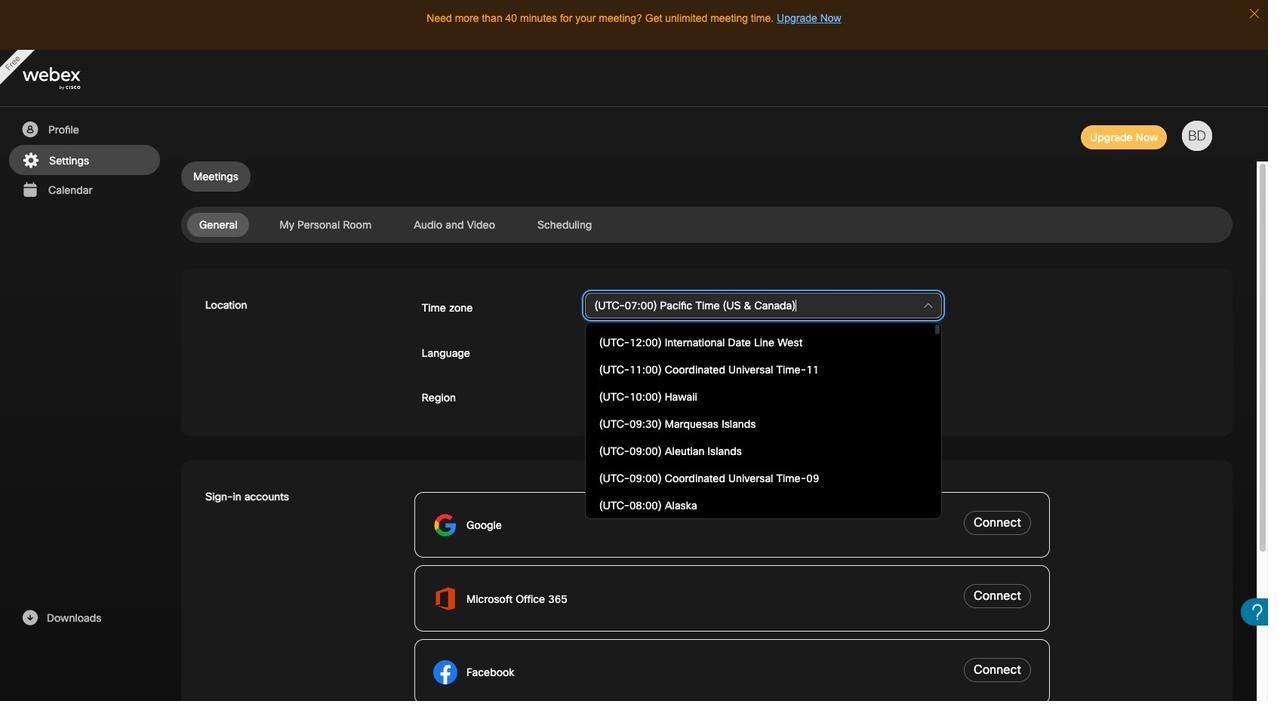 Task type: locate. For each thing, give the bounding box(es) containing it.
mds people circle_filled image
[[20, 121, 39, 139]]

1 tab list from the top
[[181, 162, 1233, 192]]

mds settings_filled image
[[21, 152, 40, 170]]

list box
[[592, 329, 936, 701]]

tab list
[[181, 162, 1233, 192], [181, 213, 1233, 237]]

cisco webex image
[[23, 67, 113, 90]]

banner
[[0, 50, 1268, 107]]

1 vertical spatial tab list
[[181, 213, 1233, 237]]

0 vertical spatial tab list
[[181, 162, 1233, 192]]

None text field
[[585, 293, 942, 319]]



Task type: describe. For each thing, give the bounding box(es) containing it.
mds meetings_filled image
[[20, 181, 39, 199]]

mds content download_filled image
[[20, 609, 39, 627]]

2 tab list from the top
[[181, 213, 1233, 237]]



Task type: vqa. For each thing, say whether or not it's contained in the screenshot.
mds settings_filled image on the top
yes



